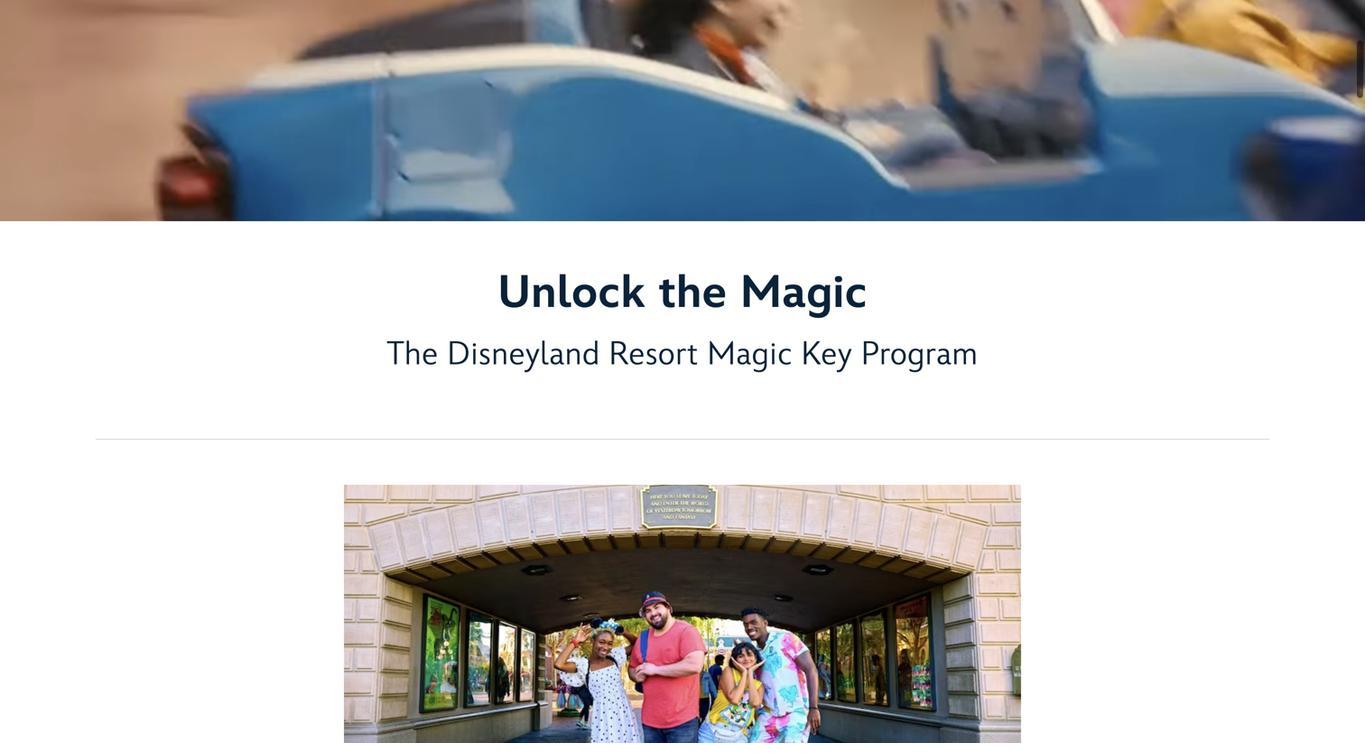 Task type: locate. For each thing, give the bounding box(es) containing it.
magic
[[741, 266, 867, 321], [707, 335, 792, 374]]

magic up key on the right of page
[[741, 266, 867, 321]]

the disneyland resort magic key program
[[387, 335, 978, 374]]

magic left key on the right of page
[[707, 335, 792, 374]]

0 vertical spatial magic
[[741, 266, 867, 321]]



Task type: vqa. For each thing, say whether or not it's contained in the screenshot.
park.
no



Task type: describe. For each thing, give the bounding box(es) containing it.
the
[[387, 335, 438, 374]]

1 vertical spatial magic
[[707, 335, 792, 374]]

resort
[[609, 335, 698, 374]]

4 guests stand in front of the disneyland park entrance image
[[344, 485, 1021, 743]]

key
[[801, 335, 852, 374]]

unlock the magic
[[498, 266, 867, 321]]

the
[[659, 266, 727, 321]]

disneyland
[[447, 335, 600, 374]]

unlock
[[498, 266, 645, 321]]

program
[[861, 335, 978, 374]]



